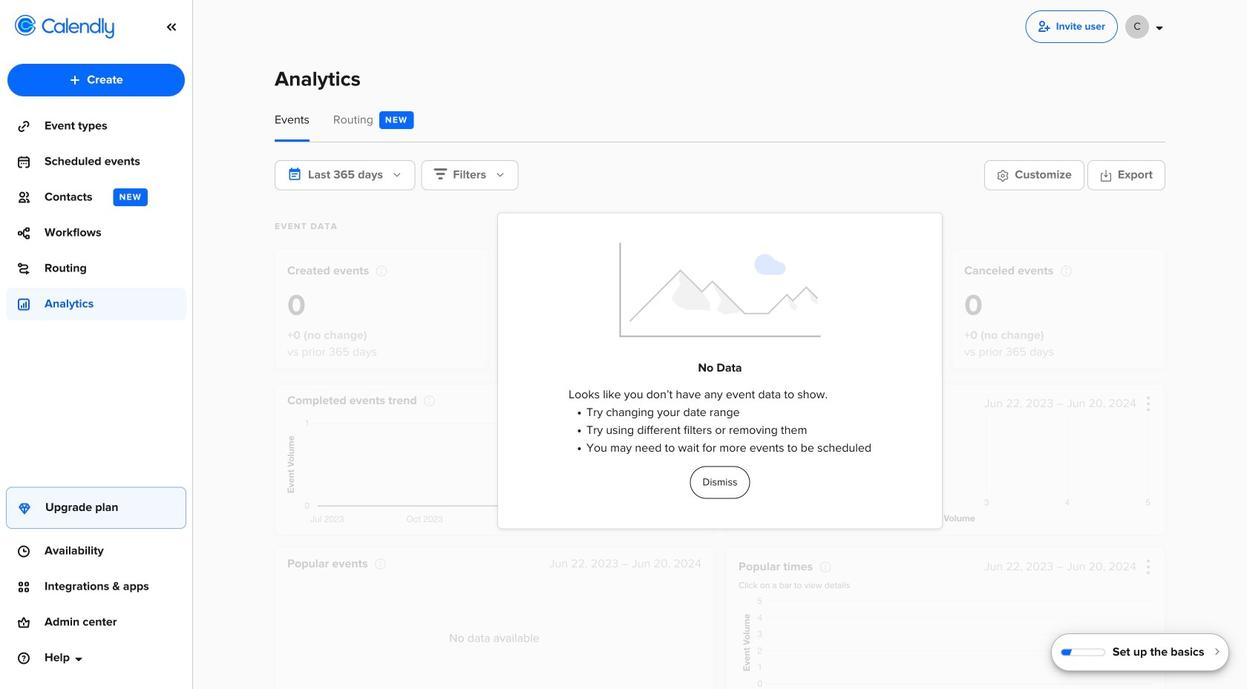 Task type: describe. For each thing, give the bounding box(es) containing it.
main navigation element
[[0, 0, 193, 690]]



Task type: vqa. For each thing, say whether or not it's contained in the screenshot.
the topmost Help image
yes



Task type: locate. For each thing, give the bounding box(es) containing it.
help image
[[421, 392, 438, 410], [372, 556, 389, 573]]

calendly image
[[42, 18, 114, 39]]

settings image
[[1141, 560, 1156, 575]]

1 horizontal spatial help image
[[421, 392, 438, 410]]

0 horizontal spatial help image
[[372, 556, 389, 573]]

0 vertical spatial help image
[[421, 392, 438, 410]]

1 vertical spatial help image
[[372, 556, 389, 573]]

help image
[[373, 262, 391, 280], [615, 262, 632, 280], [1057, 262, 1075, 280], [816, 559, 834, 576]]



